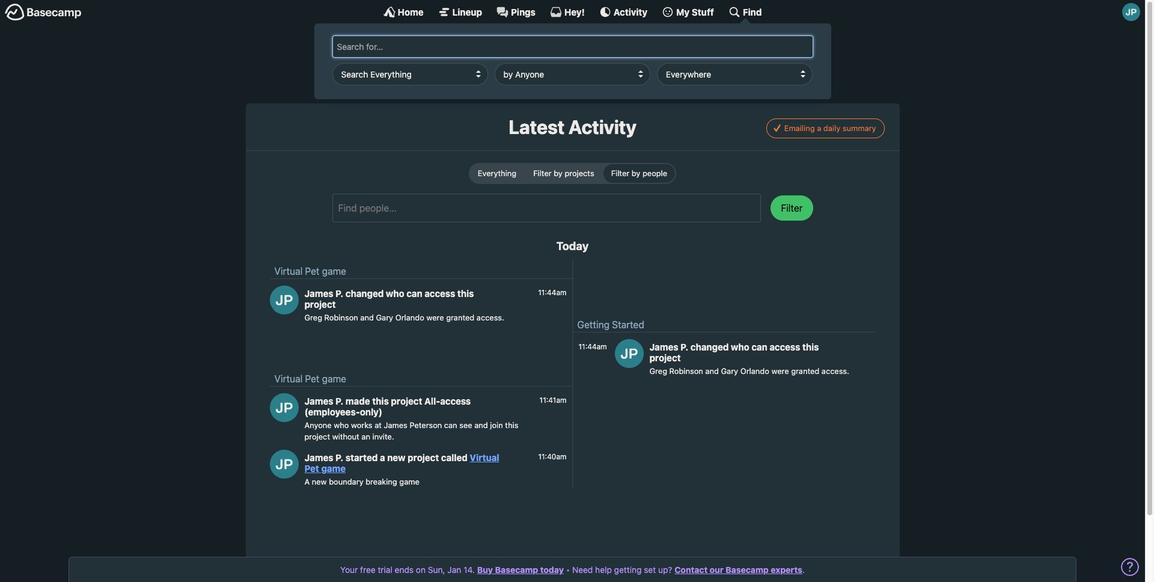 Task type: describe. For each thing, give the bounding box(es) containing it.
14.
[[464, 565, 475, 575]]

invite.
[[373, 432, 394, 442]]

james for the virtual pet game link for james p. changed who can access this project
[[305, 288, 334, 299]]

by for projects
[[554, 168, 563, 178]]

greg for pet
[[305, 313, 322, 322]]

only)
[[360, 406, 383, 417]]

virtual pet game link for james p. changed who can access this project
[[275, 266, 347, 276]]

reports image
[[550, 71, 567, 88]]

your
[[341, 565, 358, 575]]

2 vertical spatial virtual pet game
[[305, 452, 500, 474]]

need
[[573, 565, 593, 575]]

can for getting started
[[752, 342, 768, 353]]

game for the virtual pet game link for james p. changed who can access this project
[[322, 266, 347, 276]]

&
[[476, 74, 483, 85]]

experts
[[771, 565, 803, 575]]

latest
[[381, 44, 405, 55]]

projects
[[565, 168, 595, 178]]

to-
[[413, 74, 427, 85]]

can for virtual pet game
[[407, 288, 423, 299]]

2 dos from the left
[[624, 74, 640, 85]]

anyone
[[305, 420, 332, 430]]

boundary
[[329, 477, 364, 486]]

who for virtual pet game
[[386, 288, 405, 299]]

Filter by projects submit
[[526, 164, 603, 183]]

people
[[643, 168, 668, 178]]

my stuff button
[[662, 6, 715, 18]]

pet inside the virtual pet game
[[305, 463, 319, 474]]

schedule image
[[659, 71, 676, 88]]

11:44am element for getting started
[[579, 342, 607, 351]]

mission
[[746, 44, 779, 55]]

were for getting started
[[772, 366, 790, 376]]

ends
[[395, 565, 414, 575]]

the
[[364, 44, 378, 55]]

gary for virtual pet game
[[376, 313, 393, 322]]

person report image
[[457, 41, 474, 58]]

11:40am
[[539, 452, 567, 461]]

contact
[[675, 565, 708, 575]]

my
[[677, 6, 690, 17]]

main element
[[0, 0, 1146, 99]]

getting started
[[578, 319, 645, 330]]

james p. made this project all-access (employees-only)
[[305, 396, 471, 417]]

gary for getting started
[[722, 366, 739, 376]]

to-
[[611, 74, 624, 85]]

upcoming
[[680, 74, 725, 85]]

granted for getting started
[[792, 366, 820, 376]]

getting started link
[[578, 319, 645, 330]]

changed for getting started
[[691, 342, 729, 353]]

someone's activity
[[478, 44, 561, 55]]

buy
[[477, 565, 493, 575]]

1 dos from the left
[[427, 74, 443, 85]]

james p. started a new project called
[[305, 452, 470, 463]]

jan
[[448, 565, 462, 575]]

all the latest activity link
[[324, 36, 448, 63]]

your free trial ends on sun, jan 14. buy basecamp today • need help getting set up? contact our basecamp experts .
[[341, 565, 805, 575]]

Filter by people submit
[[604, 164, 676, 183]]

summary
[[843, 123, 877, 133]]

a
[[305, 477, 310, 486]]

mission control
[[746, 44, 813, 55]]

hey! button
[[550, 6, 585, 18]]

everything
[[478, 168, 517, 178]]

11:44am element for virtual pet game
[[539, 288, 567, 297]]

can inside anyone who works at james peterson can see and join this project without an invite.
[[444, 420, 458, 430]]

daily
[[824, 123, 841, 133]]

greg for started
[[650, 366, 668, 376]]

2 basecamp from the left
[[726, 565, 769, 575]]

my stuff
[[677, 6, 715, 17]]

and for virtual pet game
[[361, 313, 374, 322]]

and for getting started
[[706, 366, 719, 376]]

find button
[[729, 6, 762, 18]]

lineup
[[453, 6, 482, 17]]

james peterson image for james p. started a new project called
[[270, 450, 299, 479]]

virtual for james p. changed who can access this project
[[275, 266, 303, 276]]

control
[[781, 44, 813, 55]]

home link
[[384, 6, 424, 18]]

Type the names of people whose activity you'd like to see text field
[[338, 199, 737, 217]]

to-dos added & completed
[[413, 74, 532, 85]]

who for getting started
[[731, 342, 750, 353]]

robinson for getting started
[[670, 366, 704, 376]]

access. for virtual pet game
[[477, 313, 505, 322]]

mission control link
[[718, 36, 822, 63]]

works
[[351, 420, 373, 430]]

filter for filter
[[782, 203, 803, 214]]

latest
[[509, 115, 565, 138]]

a inside button
[[818, 123, 822, 133]]

getting
[[615, 565, 642, 575]]

by for people
[[632, 168, 641, 178]]

james peterson image
[[615, 339, 644, 368]]

•
[[566, 565, 570, 575]]

game for james p. made this project all-access (employees-only)'s the virtual pet game link
[[322, 373, 347, 384]]

overdue to-dos link
[[544, 66, 649, 93]]

today
[[541, 565, 564, 575]]

p. for the virtual pet game link for james p. changed who can access this project
[[336, 288, 344, 299]]

11:40am element
[[539, 452, 567, 461]]

p. for getting started link
[[681, 342, 689, 353]]

activity report image
[[330, 41, 347, 58]]

pings
[[511, 6, 536, 17]]

robinson for virtual pet game
[[325, 313, 358, 322]]

switch accounts image
[[5, 3, 82, 22]]

virtual pet game for james p. changed who can access this project
[[275, 266, 347, 276]]

filter by projects
[[534, 168, 595, 178]]

pet for james p. changed who can access this project
[[305, 266, 320, 276]]

buy basecamp today link
[[477, 565, 564, 575]]

assignment image
[[579, 41, 596, 58]]

called
[[441, 452, 468, 463]]

someone's assignments link
[[573, 36, 715, 63]]

greg robinson and gary orlando were granted access. for getting started
[[650, 366, 850, 376]]

added
[[446, 74, 474, 85]]

greg robinson and gary orlando were granted access. for virtual pet game
[[305, 313, 505, 322]]

upcoming dates
[[680, 74, 751, 85]]

and inside anyone who works at james peterson can see and join this project without an invite.
[[475, 420, 488, 430]]

anyone who works at james peterson can see and join this project without an invite.
[[305, 420, 519, 442]]

mission control image
[[724, 41, 741, 58]]

all the latest activity
[[351, 44, 439, 55]]

someone's activity link
[[451, 36, 570, 63]]

overdue
[[571, 74, 609, 85]]

assignments
[[651, 44, 706, 55]]

activity link
[[600, 6, 648, 18]]

today
[[557, 239, 589, 253]]



Task type: vqa. For each thing, say whether or not it's contained in the screenshot.


Task type: locate. For each thing, give the bounding box(es) containing it.
1 basecamp from the left
[[495, 565, 539, 575]]

help
[[596, 565, 612, 575]]

2 vertical spatial and
[[475, 420, 488, 430]]

1 vertical spatial access
[[770, 342, 801, 353]]

new
[[388, 452, 406, 463], [312, 477, 327, 486]]

breaking
[[366, 477, 397, 486]]

0 vertical spatial pet
[[305, 266, 320, 276]]

0 horizontal spatial someone's
[[478, 44, 527, 55]]

0 vertical spatial gary
[[376, 313, 393, 322]]

2 vertical spatial virtual
[[470, 452, 500, 463]]

0 horizontal spatial can
[[407, 288, 423, 299]]

0 horizontal spatial a
[[380, 452, 385, 463]]

started
[[613, 319, 645, 330]]

2 vertical spatial access
[[441, 396, 471, 406]]

0 horizontal spatial 11:44am
[[539, 288, 567, 297]]

1 vertical spatial greg
[[650, 366, 668, 376]]

0 vertical spatial access.
[[477, 313, 505, 322]]

2 vertical spatial can
[[444, 420, 458, 430]]

1 someone's from the left
[[478, 44, 527, 55]]

0 horizontal spatial new
[[312, 477, 327, 486]]

sun,
[[428, 565, 446, 575]]

1 horizontal spatial were
[[772, 366, 790, 376]]

pings button
[[497, 6, 536, 18]]

0 horizontal spatial james p. changed who can access this project
[[305, 288, 474, 310]]

completed
[[485, 74, 532, 85]]

1 horizontal spatial changed
[[691, 342, 729, 353]]

activity
[[407, 44, 439, 55], [529, 44, 561, 55]]

0 vertical spatial robinson
[[325, 313, 358, 322]]

all
[[351, 44, 362, 55]]

0 horizontal spatial who
[[334, 420, 349, 430]]

filter inside filter button
[[782, 203, 803, 214]]

virtual for james p. made this project all-access (employees-only)
[[275, 373, 303, 384]]

1 activity from the left
[[407, 44, 439, 55]]

join
[[490, 420, 503, 430]]

1 horizontal spatial who
[[386, 288, 405, 299]]

0 horizontal spatial granted
[[446, 313, 475, 322]]

james peterson image for james p. made this project all-access (employees-only)
[[270, 393, 299, 422]]

1 horizontal spatial james p. changed who can access this project
[[650, 342, 820, 363]]

0 vertical spatial 11:44am
[[539, 288, 567, 297]]

orlando
[[396, 313, 425, 322], [741, 366, 770, 376]]

project inside anyone who works at james peterson can see and join this project without an invite.
[[305, 432, 330, 442]]

an
[[362, 432, 371, 442]]

2 someone's from the left
[[600, 44, 648, 55]]

1 horizontal spatial dos
[[624, 74, 640, 85]]

filter for filter by people
[[612, 168, 630, 178]]

our
[[710, 565, 724, 575]]

someone's up to-
[[600, 44, 648, 55]]

access inside james p. made this project all-access (employees-only)
[[441, 396, 471, 406]]

on
[[416, 565, 426, 575]]

1 vertical spatial can
[[752, 342, 768, 353]]

james p. changed who can access this project for virtual pet game
[[305, 288, 474, 310]]

activity
[[614, 6, 648, 17], [569, 115, 637, 138]]

at
[[375, 420, 382, 430]]

0 horizontal spatial by
[[554, 168, 563, 178]]

filter by people
[[612, 168, 668, 178]]

1 vertical spatial were
[[772, 366, 790, 376]]

0 vertical spatial virtual
[[275, 266, 303, 276]]

1 vertical spatial activity
[[569, 115, 637, 138]]

11:44am down getting
[[579, 342, 607, 351]]

game inside the virtual pet game
[[322, 463, 346, 474]]

filter activity group
[[469, 163, 677, 184]]

1 horizontal spatial by
[[632, 168, 641, 178]]

someone's for someone's activity
[[478, 44, 527, 55]]

1 vertical spatial 11:44am
[[579, 342, 607, 351]]

access for getting started
[[770, 342, 801, 353]]

11:41am element
[[540, 396, 567, 405]]

0 vertical spatial greg robinson and gary orlando were granted access.
[[305, 313, 505, 322]]

filter inside filter by projects submit
[[534, 168, 552, 178]]

2 activity from the left
[[529, 44, 561, 55]]

1 vertical spatial robinson
[[670, 366, 704, 376]]

1 horizontal spatial 11:44am
[[579, 342, 607, 351]]

1 vertical spatial pet
[[305, 373, 320, 384]]

contact our basecamp experts link
[[675, 565, 803, 575]]

can
[[407, 288, 423, 299], [752, 342, 768, 353], [444, 420, 458, 430]]

11:44am element
[[539, 288, 567, 297], [579, 342, 607, 351]]

filter for filter by projects
[[534, 168, 552, 178]]

1 vertical spatial virtual pet game
[[275, 373, 347, 384]]

pet
[[305, 266, 320, 276], [305, 373, 320, 384], [305, 463, 319, 474]]

p. inside james p. made this project all-access (employees-only)
[[336, 396, 344, 406]]

11:44am down today
[[539, 288, 567, 297]]

dos down someone's assignments link
[[624, 74, 640, 85]]

were for virtual pet game
[[427, 313, 444, 322]]

and
[[361, 313, 374, 322], [706, 366, 719, 376], [475, 420, 488, 430]]

someone's up the completed
[[478, 44, 527, 55]]

1 vertical spatial virtual
[[275, 373, 303, 384]]

0 vertical spatial virtual pet game link
[[275, 266, 347, 276]]

orlando for virtual pet game
[[396, 313, 425, 322]]

basecamp right our
[[726, 565, 769, 575]]

activity inside main 'element'
[[614, 6, 648, 17]]

free
[[360, 565, 376, 575]]

by
[[554, 168, 563, 178], [632, 168, 641, 178]]

p. for james p. made this project all-access (employees-only)'s the virtual pet game link
[[336, 396, 344, 406]]

1 vertical spatial who
[[731, 342, 750, 353]]

granted for virtual pet game
[[446, 313, 475, 322]]

virtual pet game link for james p. made this project all-access (employees-only)
[[275, 373, 347, 384]]

game for bottom the virtual pet game link
[[322, 463, 346, 474]]

0 horizontal spatial activity
[[407, 44, 439, 55]]

1 vertical spatial a
[[380, 452, 385, 463]]

0 vertical spatial new
[[388, 452, 406, 463]]

see
[[460, 420, 473, 430]]

1 horizontal spatial activity
[[529, 44, 561, 55]]

a new boundary breaking game
[[305, 477, 420, 486]]

1 horizontal spatial gary
[[722, 366, 739, 376]]

1 horizontal spatial a
[[818, 123, 822, 133]]

11:44am element down today
[[539, 288, 567, 297]]

1 vertical spatial gary
[[722, 366, 739, 376]]

access for virtual pet game
[[425, 288, 456, 299]]

1 vertical spatial access.
[[822, 366, 850, 376]]

0 horizontal spatial 11:44am element
[[539, 288, 567, 297]]

0 horizontal spatial access.
[[477, 313, 505, 322]]

1 horizontal spatial new
[[388, 452, 406, 463]]

activity up someone's assignments link
[[614, 6, 648, 17]]

p.
[[336, 288, 344, 299], [681, 342, 689, 353], [336, 396, 344, 406], [336, 452, 344, 463]]

this inside anyone who works at james peterson can see and join this project without an invite.
[[505, 420, 519, 430]]

2 horizontal spatial and
[[706, 366, 719, 376]]

pet for james p. made this project all-access (employees-only)
[[305, 373, 320, 384]]

james for james p. made this project all-access (employees-only)'s the virtual pet game link
[[305, 396, 334, 406]]

0 vertical spatial can
[[407, 288, 423, 299]]

0 vertical spatial were
[[427, 313, 444, 322]]

filter inside filter by people submit
[[612, 168, 630, 178]]

1 vertical spatial james p. changed who can access this project
[[650, 342, 820, 363]]

peterson
[[410, 420, 442, 430]]

0 horizontal spatial filter
[[534, 168, 552, 178]]

new right a
[[312, 477, 327, 486]]

latest activity
[[509, 115, 637, 138]]

11:41am
[[540, 396, 567, 405]]

0 horizontal spatial greg robinson and gary orlando were granted access.
[[305, 313, 505, 322]]

2 horizontal spatial filter
[[782, 203, 803, 214]]

1 horizontal spatial greg
[[650, 366, 668, 376]]

robinson
[[325, 313, 358, 322], [670, 366, 704, 376]]

dates
[[727, 74, 751, 85]]

0 horizontal spatial basecamp
[[495, 565, 539, 575]]

1 horizontal spatial access.
[[822, 366, 850, 376]]

1 horizontal spatial 11:44am element
[[579, 342, 607, 351]]

made
[[346, 396, 370, 406]]

getting
[[578, 319, 610, 330]]

0 vertical spatial james p. changed who can access this project
[[305, 288, 474, 310]]

0 horizontal spatial greg
[[305, 313, 322, 322]]

0 horizontal spatial gary
[[376, 313, 393, 322]]

1 horizontal spatial greg robinson and gary orlando were granted access.
[[650, 366, 850, 376]]

to-dos added & completed link
[[385, 66, 541, 93]]

11:44am for getting started
[[579, 342, 607, 351]]

1 vertical spatial orlando
[[741, 366, 770, 376]]

dos
[[427, 74, 443, 85], [624, 74, 640, 85]]

hey!
[[565, 6, 585, 17]]

stuff
[[692, 6, 715, 17]]

0 horizontal spatial dos
[[427, 74, 443, 85]]

project
[[305, 299, 336, 310], [650, 353, 681, 363], [391, 396, 423, 406], [305, 432, 330, 442], [408, 452, 439, 463]]

who inside anyone who works at james peterson can see and join this project without an invite.
[[334, 420, 349, 430]]

0 vertical spatial and
[[361, 313, 374, 322]]

1 horizontal spatial filter
[[612, 168, 630, 178]]

1 horizontal spatial granted
[[792, 366, 820, 376]]

1 horizontal spatial can
[[444, 420, 458, 430]]

virtual inside the virtual pet game
[[470, 452, 500, 463]]

0 vertical spatial virtual pet game
[[275, 266, 347, 276]]

by left projects
[[554, 168, 563, 178]]

dos left added on the left top of the page
[[427, 74, 443, 85]]

basecamp right "buy"
[[495, 565, 539, 575]]

2 horizontal spatial who
[[731, 342, 750, 353]]

Search for… search field
[[332, 35, 814, 58]]

virtual
[[275, 266, 303, 276], [275, 373, 303, 384], [470, 452, 500, 463]]

up?
[[659, 565, 673, 575]]

emailing a daily summary
[[785, 123, 877, 133]]

virtual pet game
[[275, 266, 347, 276], [275, 373, 347, 384], [305, 452, 500, 474]]

1 horizontal spatial and
[[475, 420, 488, 430]]

1 horizontal spatial someone's
[[600, 44, 648, 55]]

gary
[[376, 313, 393, 322], [722, 366, 739, 376]]

someone's for someone's assignments
[[600, 44, 648, 55]]

james inside james p. made this project all-access (employees-only)
[[305, 396, 334, 406]]

this inside james p. made this project all-access (employees-only)
[[372, 396, 389, 406]]

2 vertical spatial pet
[[305, 463, 319, 474]]

0 vertical spatial activity
[[614, 6, 648, 17]]

0 horizontal spatial changed
[[346, 288, 384, 299]]

activity up the reports 'image'
[[529, 44, 561, 55]]

1 vertical spatial greg robinson and gary orlando were granted access.
[[650, 366, 850, 376]]

activity down overdue to-dos
[[569, 115, 637, 138]]

1 vertical spatial virtual pet game link
[[275, 373, 347, 384]]

lineup link
[[438, 6, 482, 18]]

2 vertical spatial who
[[334, 420, 349, 430]]

1 horizontal spatial orlando
[[741, 366, 770, 376]]

james p. changed who can access this project for getting started
[[650, 342, 820, 363]]

find
[[743, 6, 762, 17]]

someone's assignments
[[600, 44, 706, 55]]

11:44am element down getting
[[579, 342, 607, 351]]

trial
[[378, 565, 393, 575]]

1 vertical spatial 11:44am element
[[579, 342, 607, 351]]

11:44am for virtual pet game
[[539, 288, 567, 297]]

2 vertical spatial virtual pet game link
[[305, 452, 500, 474]]

activity up to-
[[407, 44, 439, 55]]

0 vertical spatial 11:44am element
[[539, 288, 567, 297]]

access. for getting started
[[822, 366, 850, 376]]

1 vertical spatial new
[[312, 477, 327, 486]]

0 vertical spatial access
[[425, 288, 456, 299]]

activity inside all the latest activity link
[[407, 44, 439, 55]]

(employees-
[[305, 406, 360, 417]]

0 horizontal spatial robinson
[[325, 313, 358, 322]]

activity inside someone's activity link
[[529, 44, 561, 55]]

a left daily
[[818, 123, 822, 133]]

james peterson image
[[1123, 3, 1141, 21], [270, 286, 299, 314], [270, 393, 299, 422], [270, 450, 299, 479]]

james peterson image for james p. changed who can access this project
[[270, 286, 299, 314]]

all-
[[425, 396, 441, 406]]

0 horizontal spatial orlando
[[396, 313, 425, 322]]

1 horizontal spatial basecamp
[[726, 565, 769, 575]]

emailing
[[785, 123, 815, 133]]

Everything submit
[[470, 164, 525, 183]]

james
[[305, 288, 334, 299], [650, 342, 679, 353], [305, 396, 334, 406], [384, 420, 408, 430], [305, 452, 334, 463]]

1 vertical spatial changed
[[691, 342, 729, 353]]

james inside anyone who works at james peterson can see and join this project without an invite.
[[384, 420, 408, 430]]

greg
[[305, 313, 322, 322], [650, 366, 668, 376]]

0 horizontal spatial were
[[427, 313, 444, 322]]

basecamp
[[495, 565, 539, 575], [726, 565, 769, 575]]

0 vertical spatial a
[[818, 123, 822, 133]]

emailing a daily summary button
[[767, 119, 885, 138]]

changed
[[346, 288, 384, 299], [691, 342, 729, 353]]

0 vertical spatial greg
[[305, 313, 322, 322]]

a down invite.
[[380, 452, 385, 463]]

orlando for getting started
[[741, 366, 770, 376]]

0 vertical spatial granted
[[446, 313, 475, 322]]

james peterson image inside main 'element'
[[1123, 3, 1141, 21]]

started
[[346, 452, 378, 463]]

game
[[322, 266, 347, 276], [322, 373, 347, 384], [322, 463, 346, 474], [400, 477, 420, 486]]

new down invite.
[[388, 452, 406, 463]]

2 by from the left
[[632, 168, 641, 178]]

were
[[427, 313, 444, 322], [772, 366, 790, 376]]

without
[[332, 432, 360, 442]]

a
[[818, 123, 822, 133], [380, 452, 385, 463]]

greg robinson and gary orlando were granted access.
[[305, 313, 505, 322], [650, 366, 850, 376]]

2 horizontal spatial can
[[752, 342, 768, 353]]

todo image
[[391, 71, 408, 88]]

upcoming dates link
[[653, 66, 760, 93]]

who
[[386, 288, 405, 299], [731, 342, 750, 353], [334, 420, 349, 430]]

set
[[644, 565, 656, 575]]

virtual pet game for james p. made this project all-access (employees-only)
[[275, 373, 347, 384]]

by left people
[[632, 168, 641, 178]]

.
[[803, 565, 805, 575]]

0 vertical spatial who
[[386, 288, 405, 299]]

by inside filter by people submit
[[632, 168, 641, 178]]

0 vertical spatial orlando
[[396, 313, 425, 322]]

by inside filter by projects submit
[[554, 168, 563, 178]]

changed for virtual pet game
[[346, 288, 384, 299]]

1 by from the left
[[554, 168, 563, 178]]

home
[[398, 6, 424, 17]]

james for getting started link
[[650, 342, 679, 353]]

1 vertical spatial granted
[[792, 366, 820, 376]]

project inside james p. made this project all-access (employees-only)
[[391, 396, 423, 406]]

overdue to-dos
[[571, 74, 640, 85]]



